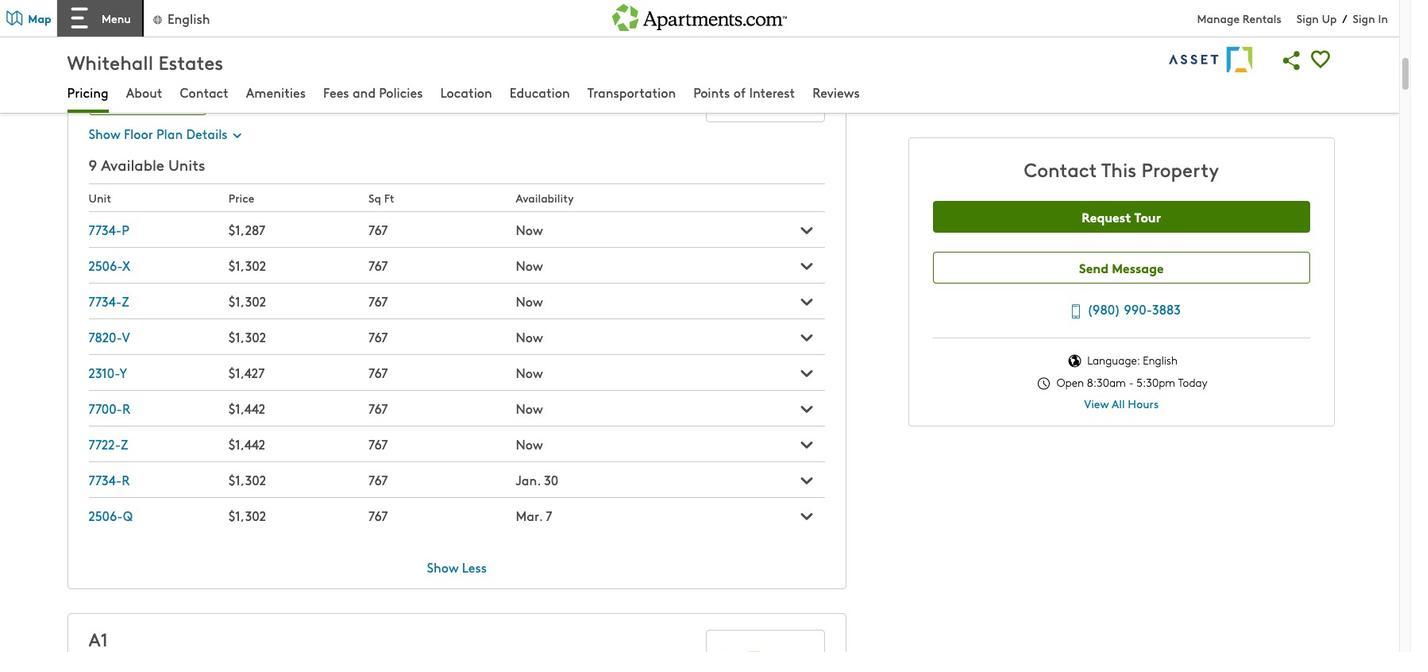 Task type: vqa. For each thing, say whether or not it's contained in the screenshot.


Task type: locate. For each thing, give the bounding box(es) containing it.
767 for 7700-r
[[369, 400, 388, 417]]

this inside button
[[122, 94, 143, 110]]

0 horizontal spatial this
[[122, 94, 143, 110]]

$1,442
[[150, 32, 198, 55], [229, 400, 266, 417], [229, 435, 266, 453]]

apartments.com logo image
[[613, 0, 787, 31]]

$1,302 for 7734-r
[[229, 471, 266, 489]]

view all hours
[[1085, 396, 1159, 412]]

767 for 7734-r
[[369, 471, 388, 489]]

7734-z button
[[89, 292, 129, 310]]

location button
[[441, 83, 492, 104]]

1 vertical spatial 7734-
[[89, 292, 122, 310]]

whitehall estates
[[67, 48, 223, 74]]

tour right request
[[1135, 207, 1162, 225]]

2 $1,302 from the top
[[229, 292, 266, 310]]

767 inside a2 $1,287 – $1,442 1 bed , 1 bath , 767 sq ft
[[184, 57, 208, 78]]

0 horizontal spatial ,
[[125, 57, 129, 78]]

0 vertical spatial 7734-
[[89, 221, 122, 238]]

1 right bed
[[132, 57, 138, 78]]

4 now from the top
[[516, 328, 543, 346]]

7734- up 7820-
[[89, 292, 122, 310]]

7 now from the top
[[516, 435, 543, 453]]

points of interest
[[694, 83, 795, 101]]

,
[[125, 57, 129, 78], [176, 57, 180, 78]]

show left less
[[427, 559, 459, 576]]

2 vertical spatial $1,442
[[229, 435, 266, 453]]

tour down bed
[[96, 94, 119, 110]]

1 horizontal spatial english
[[1143, 353, 1178, 368]]

0 horizontal spatial show
[[89, 125, 120, 142]]

5 $1,302 from the top
[[229, 507, 266, 524]]

2 2506- from the top
[[89, 507, 123, 524]]

0 vertical spatial this
[[122, 94, 143, 110]]

bed
[[99, 57, 125, 78]]

jan. 30
[[516, 471, 559, 489]]

0 vertical spatial 2506-
[[89, 257, 122, 274]]

1 7734- from the top
[[89, 221, 122, 238]]

6 now from the top
[[516, 400, 543, 417]]

map link
[[0, 0, 57, 37]]

1 horizontal spatial this
[[1102, 156, 1137, 182]]

$1,302
[[229, 257, 266, 274], [229, 292, 266, 310], [229, 328, 266, 346], [229, 471, 266, 489], [229, 507, 266, 524]]

now for 2310-y
[[516, 364, 543, 381]]

2310-y button
[[89, 364, 127, 381]]

3 $1,302 from the top
[[229, 328, 266, 346]]

sign left the "up"
[[1297, 10, 1320, 26]]

990-
[[1125, 300, 1153, 318]]

7734- down 7722-
[[89, 471, 122, 489]]

7722-z button
[[89, 435, 128, 453]]

7734- for z
[[89, 292, 122, 310]]

$1,302 for 2506-x
[[229, 257, 266, 274]]

sign in link
[[1354, 10, 1389, 26]]

$1,427
[[229, 364, 265, 381]]

767 for 7820-v
[[369, 328, 388, 346]]

0 vertical spatial $1,442
[[150, 32, 198, 55]]

2506-x button
[[89, 257, 130, 274]]

english link
[[151, 9, 210, 27]]

contact up request
[[1025, 156, 1097, 182]]

0 horizontal spatial contact
[[180, 83, 229, 101]]

this down bed
[[122, 94, 143, 110]]

$1,442 for 7700-r
[[229, 400, 266, 417]]

now
[[516, 221, 543, 238], [516, 257, 543, 274], [516, 292, 543, 310], [516, 328, 543, 346], [516, 364, 543, 381], [516, 400, 543, 417], [516, 435, 543, 453]]

r up q
[[122, 471, 130, 489]]

30
[[544, 471, 559, 489]]

z up v
[[122, 292, 129, 310]]

message
[[1113, 258, 1164, 276]]

1 vertical spatial $1,287
[[229, 221, 266, 238]]

units
[[168, 154, 205, 175]]

show up 9
[[89, 125, 120, 142]]

2506-q
[[89, 507, 133, 524]]

points
[[694, 83, 730, 101]]

r down y on the bottom left of the page
[[122, 400, 130, 417]]

amenities button
[[246, 83, 306, 104]]

767 for 7734-p
[[369, 221, 388, 238]]

1 horizontal spatial sign
[[1354, 10, 1376, 26]]

1 vertical spatial english
[[1143, 353, 1178, 368]]

2 , from the left
[[176, 57, 180, 78]]

5:30pm
[[1137, 375, 1176, 390]]

8:30am
[[1087, 375, 1127, 390]]

q
[[123, 507, 133, 524]]

0 horizontal spatial 1
[[89, 57, 94, 78]]

pricing button
[[67, 83, 109, 104]]

about button
[[126, 83, 162, 104]]

reviews
[[813, 83, 860, 101]]

plan left fees
[[279, 91, 306, 108]]

1 vertical spatial 2506-
[[89, 507, 123, 524]]

0 vertical spatial $1,287
[[89, 32, 137, 55]]

0 vertical spatial r
[[122, 400, 130, 417]]

$1,287 inside a2 $1,287 – $1,442 1 bed , 1 bath , 767 sq ft
[[89, 32, 137, 55]]

amenities
[[246, 83, 306, 101]]

share listing image
[[1278, 46, 1307, 75]]

floor
[[246, 91, 276, 108], [146, 94, 173, 110], [124, 125, 153, 142]]

1 2506- from the top
[[89, 257, 122, 274]]

1 r from the top
[[122, 400, 130, 417]]

tour inside request tour "button"
[[1135, 207, 1162, 225]]

now for 2506-x
[[516, 257, 543, 274]]

0 vertical spatial contact
[[180, 83, 229, 101]]

2310-
[[89, 364, 120, 381]]

show
[[89, 125, 120, 142], [427, 559, 459, 576]]

0 vertical spatial z
[[122, 292, 129, 310]]

english up 5:30pm
[[1143, 353, 1178, 368]]

1 left bed
[[89, 57, 94, 78]]

3 7734- from the top
[[89, 471, 122, 489]]

7734- down unit on the left of page
[[89, 221, 122, 238]]

767
[[184, 57, 208, 78], [369, 221, 388, 238], [369, 257, 388, 274], [369, 292, 388, 310], [369, 328, 388, 346], [369, 364, 388, 381], [369, 400, 388, 417], [369, 435, 388, 453], [369, 471, 388, 489], [369, 507, 388, 524]]

tour
[[96, 94, 119, 110], [1135, 207, 1162, 225]]

1 sign from the left
[[1297, 10, 1320, 26]]

2 now from the top
[[516, 257, 543, 274]]

1 horizontal spatial show
[[427, 559, 459, 576]]

1 vertical spatial this
[[1102, 156, 1137, 182]]

0 horizontal spatial tour
[[96, 94, 119, 110]]

points of interest button
[[694, 83, 795, 104]]

4 $1,302 from the top
[[229, 471, 266, 489]]

$1,287
[[89, 32, 137, 55], [229, 221, 266, 238]]

7820-
[[89, 328, 122, 346]]

$1,287 down the price
[[229, 221, 266, 238]]

2506-x
[[89, 257, 130, 274]]

1 vertical spatial r
[[122, 471, 130, 489]]

1 horizontal spatial contact
[[1025, 156, 1097, 182]]

$1,302 for 2506-q
[[229, 507, 266, 524]]

5 now from the top
[[516, 364, 543, 381]]

1 vertical spatial $1,442
[[229, 400, 266, 417]]

7722-z
[[89, 435, 128, 453]]

-
[[1130, 375, 1134, 390]]

2 r from the top
[[122, 471, 130, 489]]

767 for 2310-y
[[369, 364, 388, 381]]

2506-
[[89, 257, 122, 274], [89, 507, 123, 524]]

a2
[[89, 0, 110, 25]]

show floor plan details button
[[89, 125, 244, 142]]

z down 7700-r dropdown button
[[121, 435, 128, 453]]

767 for 2506-x
[[369, 257, 388, 274]]

sign up link
[[1297, 10, 1338, 26]]

0 horizontal spatial $1,287
[[89, 32, 137, 55]]

7734- for p
[[89, 221, 122, 238]]

r for 7734-
[[122, 471, 130, 489]]

unit
[[89, 190, 111, 206]]

0 horizontal spatial english
[[168, 9, 210, 27]]

767 for 7734-z
[[369, 292, 388, 310]]

now for 7700-r
[[516, 400, 543, 417]]

1 vertical spatial contact
[[1025, 156, 1097, 182]]

language: english
[[1085, 353, 1178, 368]]

2506- up 7734-z dropdown button
[[89, 257, 122, 274]]

reviews button
[[813, 83, 860, 104]]

1 horizontal spatial $1,287
[[229, 221, 266, 238]]

1 vertical spatial z
[[121, 435, 128, 453]]

0 horizontal spatial sign
[[1297, 10, 1320, 26]]

$1,442 for 7722-z
[[229, 435, 266, 453]]

sq
[[212, 57, 227, 78]]

z
[[122, 292, 129, 310], [121, 435, 128, 453]]

contact down sq
[[180, 83, 229, 101]]

jan.
[[516, 471, 541, 489]]

(980) 990-3883 link
[[1063, 298, 1181, 322]]

p
[[122, 221, 129, 238]]

2506- down 7734-r dropdown button
[[89, 507, 123, 524]]

this up request tour
[[1102, 156, 1137, 182]]

contact
[[180, 83, 229, 101], [1025, 156, 1097, 182]]

z for 7722-
[[121, 435, 128, 453]]

$1,302 for 7820-v
[[229, 328, 266, 346]]

7700-
[[89, 400, 122, 417]]

2506-q button
[[89, 507, 133, 524]]

2 vertical spatial 7734-
[[89, 471, 122, 489]]

1 now from the top
[[516, 221, 543, 238]]

bath
[[142, 57, 176, 78]]

1 horizontal spatial 1
[[132, 57, 138, 78]]

1 1 from the left
[[89, 57, 94, 78]]

$1,287 up bed
[[89, 32, 137, 55]]

0 vertical spatial tour
[[96, 94, 119, 110]]

1 vertical spatial tour
[[1135, 207, 1162, 225]]

property
[[1142, 156, 1219, 182]]

plan
[[279, 91, 306, 108], [176, 94, 199, 110], [157, 125, 183, 142]]

language:
[[1088, 353, 1140, 368]]

0 vertical spatial show
[[89, 125, 120, 142]]

sign left the in
[[1354, 10, 1376, 26]]

7734-
[[89, 221, 122, 238], [89, 292, 122, 310], [89, 471, 122, 489]]

2 7734- from the top
[[89, 292, 122, 310]]

1
[[89, 57, 94, 78], [132, 57, 138, 78]]

pricing
[[67, 83, 109, 101]]

a1
[[89, 627, 108, 652]]

9
[[89, 154, 97, 175]]

r
[[122, 400, 130, 417], [122, 471, 130, 489]]

open 8:30am - 5:30pm today
[[1054, 375, 1208, 390]]

english
[[168, 9, 210, 27], [1143, 353, 1178, 368]]

1 horizontal spatial ,
[[176, 57, 180, 78]]

1 vertical spatial show
[[427, 559, 459, 576]]

mar. 7
[[516, 507, 553, 524]]

less
[[462, 559, 487, 576]]

1 horizontal spatial tour
[[1135, 207, 1162, 225]]

english up estates
[[168, 9, 210, 27]]

3 now from the top
[[516, 292, 543, 310]]

now for 7734-p
[[516, 221, 543, 238]]

show for show less
[[427, 559, 459, 576]]

location
[[441, 83, 492, 101]]

1 $1,302 from the top
[[229, 257, 266, 274]]

9 available units
[[89, 154, 205, 175]]



Task type: describe. For each thing, give the bounding box(es) containing it.
767 for 2506-q
[[369, 507, 388, 524]]

and
[[353, 83, 376, 101]]

fees and policies button
[[323, 83, 423, 104]]

view
[[1085, 396, 1109, 412]]

v
[[122, 328, 130, 346]]

contact for contact this property
[[1025, 156, 1097, 182]]

7
[[546, 507, 553, 524]]

available
[[101, 154, 164, 175]]

7820-v
[[89, 328, 130, 346]]

7722-
[[89, 435, 121, 453]]

2506- for x
[[89, 257, 122, 274]]

2 1 from the left
[[132, 57, 138, 78]]

in
[[1379, 10, 1389, 26]]

$1,302 for 7734-z
[[229, 292, 266, 310]]

this for tour
[[122, 94, 143, 110]]

2 sign from the left
[[1354, 10, 1376, 26]]

ft
[[384, 190, 395, 206]]

tour inside tour this floor plan button
[[96, 94, 119, 110]]

0 vertical spatial english
[[168, 9, 210, 27]]

7734-p
[[89, 221, 129, 238]]

7734- for r
[[89, 471, 122, 489]]

hours
[[1128, 396, 1159, 412]]

7734-r button
[[89, 471, 130, 489]]

show less button
[[422, 559, 492, 576]]

request
[[1082, 207, 1132, 225]]

property management company logo image
[[1167, 41, 1256, 77]]

availability
[[516, 190, 574, 206]]

manage rentals sign up / sign in
[[1198, 10, 1389, 26]]

all
[[1112, 396, 1125, 412]]

send
[[1080, 258, 1109, 276]]

sq ft
[[369, 190, 395, 206]]

contact button
[[180, 83, 229, 104]]

manage rentals link
[[1198, 10, 1297, 26]]

details
[[186, 125, 228, 142]]

plan up units
[[157, 125, 183, 142]]

of
[[734, 83, 746, 101]]

price
[[229, 190, 254, 206]]

now for 7820-v
[[516, 328, 543, 346]]

show less
[[427, 559, 487, 576]]

menu
[[102, 10, 131, 26]]

interest
[[750, 83, 795, 101]]

education
[[510, 83, 570, 101]]

y
[[120, 364, 127, 381]]

now for 7722-z
[[516, 435, 543, 453]]

x
[[122, 257, 130, 274]]

contact for contact button
[[180, 83, 229, 101]]

about
[[126, 83, 162, 101]]

z for 7734-
[[122, 292, 129, 310]]

/
[[1343, 10, 1348, 26]]

7734-r
[[89, 471, 130, 489]]

plan up 'details'
[[176, 94, 199, 110]]

767 for 7722-z
[[369, 435, 388, 453]]

mar.
[[516, 507, 543, 524]]

menu button
[[57, 0, 143, 37]]

fees
[[323, 83, 349, 101]]

open
[[1057, 375, 1084, 390]]

ft
[[232, 57, 244, 78]]

contact this property
[[1025, 156, 1219, 182]]

7700-r button
[[89, 400, 130, 417]]

1 , from the left
[[125, 57, 129, 78]]

now for 7734-z
[[516, 292, 543, 310]]

7700-r
[[89, 400, 130, 417]]

request tour
[[1082, 207, 1162, 225]]

2310-y
[[89, 364, 127, 381]]

show floor plan details
[[89, 125, 228, 142]]

policies
[[379, 83, 423, 101]]

transportation button
[[588, 83, 676, 104]]

this for contact
[[1102, 156, 1137, 182]]

request tour button
[[933, 201, 1311, 233]]

2506- for q
[[89, 507, 123, 524]]

manage
[[1198, 10, 1240, 26]]

floor plan button
[[224, 89, 306, 115]]

transportation
[[588, 83, 676, 101]]

tour this floor plan
[[96, 94, 199, 110]]

whitehall
[[67, 48, 153, 74]]

7820-v button
[[89, 328, 130, 346]]

show for show floor plan details
[[89, 125, 120, 142]]

fees and policies
[[323, 83, 423, 101]]

a2 $1,287 – $1,442 1 bed , 1 bath , 767 sq ft
[[89, 0, 244, 78]]

estates
[[158, 48, 223, 74]]

$1,442 inside a2 $1,287 – $1,442 1 bed , 1 bath , 767 sq ft
[[150, 32, 198, 55]]

(980)
[[1088, 300, 1121, 318]]

7734-z
[[89, 292, 129, 310]]

up
[[1323, 10, 1338, 26]]

rentals
[[1243, 10, 1282, 26]]

r for 7700-
[[122, 400, 130, 417]]

send message
[[1080, 258, 1164, 276]]

education button
[[510, 83, 570, 104]]



